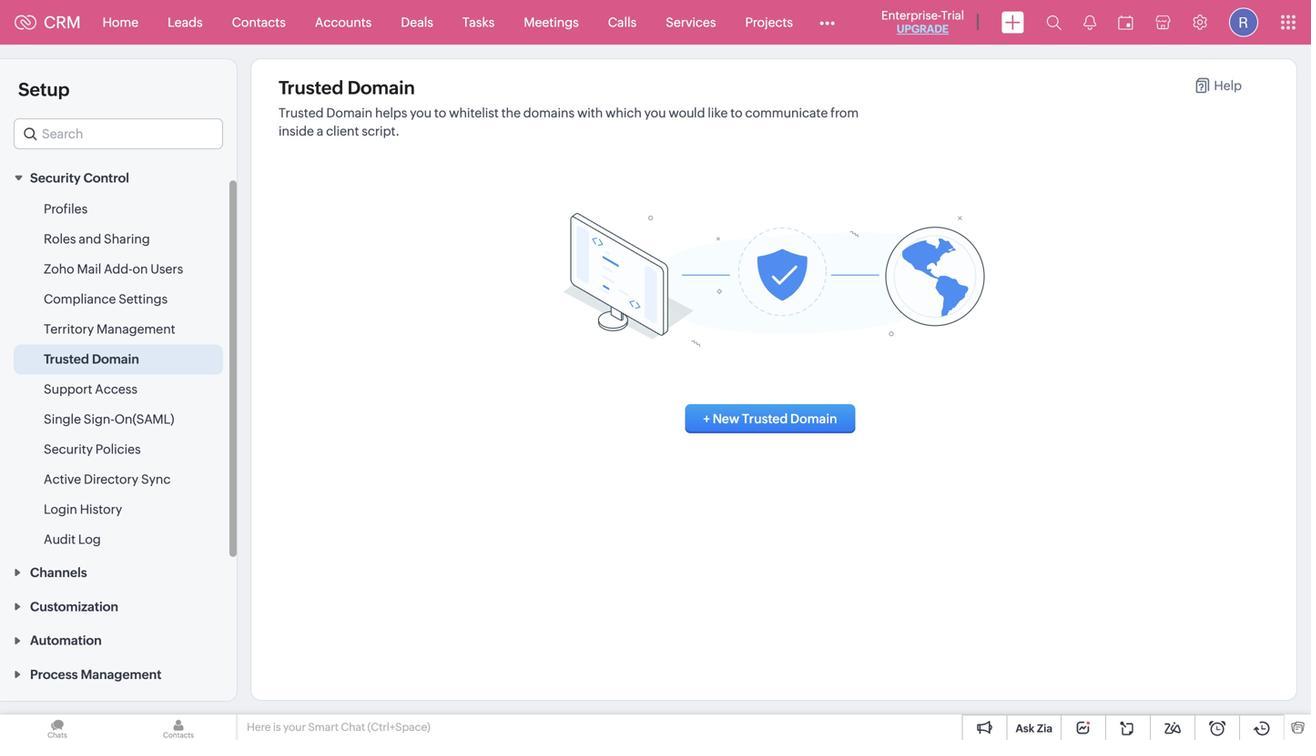 Task type: vqa. For each thing, say whether or not it's contained in the screenshot.
'Visits' link
no



Task type: locate. For each thing, give the bounding box(es) containing it.
contacts image
[[121, 715, 236, 740]]

single sign-on(saml)
[[44, 412, 174, 427]]

0 horizontal spatial you
[[410, 106, 432, 120]]

here is your smart chat (ctrl+space)
[[247, 721, 430, 733]]

calls link
[[593, 0, 651, 44]]

profile image
[[1229, 8, 1258, 37]]

security inside dropdown button
[[30, 171, 81, 185]]

channels
[[30, 565, 87, 580]]

trusted inside "link"
[[44, 352, 89, 367]]

signals image
[[1084, 15, 1096, 30]]

territory
[[44, 322, 94, 337]]

security for security policies
[[44, 442, 93, 457]]

audit log
[[44, 532, 101, 547]]

helps
[[375, 106, 407, 120]]

you right which
[[644, 106, 666, 120]]

domain inside "link"
[[92, 352, 139, 367]]

contacts link
[[217, 0, 300, 44]]

security control region
[[0, 195, 237, 555]]

inside
[[279, 124, 314, 138]]

calls
[[608, 15, 637, 30]]

directory
[[84, 472, 139, 487]]

search element
[[1035, 0, 1073, 45]]

roles and sharing
[[44, 232, 150, 246]]

process management
[[30, 667, 162, 682]]

tasks
[[462, 15, 495, 30]]

contacts
[[232, 15, 286, 30]]

you right helps
[[410, 106, 432, 120]]

zoho
[[44, 262, 74, 277]]

management inside security control region
[[96, 322, 175, 337]]

security up active
[[44, 442, 93, 457]]

domain
[[348, 77, 415, 98], [326, 106, 373, 120], [92, 352, 139, 367], [790, 411, 837, 426]]

landing image
[[563, 213, 985, 347]]

chat
[[341, 721, 365, 733]]

roles
[[44, 232, 76, 246]]

active
[[44, 472, 81, 487]]

single
[[44, 412, 81, 427]]

trusted up 'a'
[[279, 77, 344, 98]]

territory management
[[44, 322, 175, 337]]

to left whitelist
[[434, 106, 446, 120]]

1 horizontal spatial you
[[644, 106, 666, 120]]

domain up access
[[92, 352, 139, 367]]

zoho mail add-on users
[[44, 262, 183, 277]]

0 vertical spatial management
[[96, 322, 175, 337]]

1 vertical spatial security
[[44, 442, 93, 457]]

whitelist
[[449, 106, 499, 120]]

which
[[606, 106, 642, 120]]

is
[[273, 721, 281, 733]]

Other Modules field
[[808, 8, 847, 37]]

audit log link
[[44, 531, 101, 549]]

login
[[44, 502, 77, 517]]

security up profiles link
[[30, 171, 81, 185]]

None field
[[14, 118, 223, 149]]

management inside dropdown button
[[81, 667, 162, 682]]

sign-
[[84, 412, 114, 427]]

security inside security control region
[[44, 442, 93, 457]]

help
[[1214, 78, 1242, 93]]

settings
[[119, 292, 168, 307]]

trusted
[[279, 77, 344, 98], [279, 106, 324, 120], [44, 352, 89, 367], [742, 411, 788, 426]]

management for territory management
[[96, 322, 175, 337]]

roles and sharing link
[[44, 230, 150, 248]]

crm link
[[15, 13, 81, 32]]

(ctrl+space)
[[367, 721, 430, 733]]

deals
[[401, 15, 433, 30]]

you
[[410, 106, 432, 120], [644, 106, 666, 120]]

trusted up 'support'
[[44, 352, 89, 367]]

history
[[80, 502, 122, 517]]

to
[[434, 106, 446, 120], [730, 106, 743, 120]]

accounts
[[315, 15, 372, 30]]

Search text field
[[15, 119, 222, 148]]

channels button
[[0, 555, 237, 589]]

customization
[[30, 599, 118, 614]]

with
[[577, 106, 603, 120]]

0 vertical spatial security
[[30, 171, 81, 185]]

zoho mail add-on users link
[[44, 260, 183, 278]]

domain up client
[[326, 106, 373, 120]]

security
[[30, 171, 81, 185], [44, 442, 93, 457]]

signals element
[[1073, 0, 1107, 45]]

to right the "like" at right top
[[730, 106, 743, 120]]

calendar image
[[1118, 15, 1134, 30]]

the
[[501, 106, 521, 120]]

meetings link
[[509, 0, 593, 44]]

new
[[713, 411, 740, 426]]

profiles link
[[44, 200, 88, 218]]

access
[[95, 382, 138, 397]]

enterprise-trial upgrade
[[881, 9, 964, 35]]

trial
[[941, 9, 964, 22]]

0 horizontal spatial to
[[434, 106, 446, 120]]

trusted domain trusted domain helps you to whitelist the domains with which you would like to communicate from inside a client script.
[[279, 77, 859, 138]]

management down automation dropdown button
[[81, 667, 162, 682]]

search image
[[1046, 15, 1062, 30]]

1 horizontal spatial to
[[730, 106, 743, 120]]

trusted up 'inside'
[[279, 106, 324, 120]]

management down 'settings'
[[96, 322, 175, 337]]

1 vertical spatial management
[[81, 667, 162, 682]]



Task type: describe. For each thing, give the bounding box(es) containing it.
security control
[[30, 171, 129, 185]]

smart
[[308, 721, 339, 733]]

automation
[[30, 633, 102, 648]]

1 to from the left
[[434, 106, 446, 120]]

support access link
[[44, 380, 138, 399]]

sync
[[141, 472, 171, 487]]

upgrade
[[897, 23, 949, 35]]

logo image
[[15, 15, 36, 30]]

customization button
[[0, 589, 237, 623]]

profiles
[[44, 202, 88, 216]]

management for process management
[[81, 667, 162, 682]]

crm
[[44, 13, 81, 32]]

domain up helps
[[348, 77, 415, 98]]

create menu element
[[991, 0, 1035, 44]]

accounts link
[[300, 0, 386, 44]]

process
[[30, 667, 78, 682]]

compliance settings link
[[44, 290, 168, 308]]

security for security control
[[30, 171, 81, 185]]

chats image
[[0, 715, 115, 740]]

here
[[247, 721, 271, 733]]

home link
[[88, 0, 153, 44]]

users
[[150, 262, 183, 277]]

add-
[[104, 262, 132, 277]]

compliance settings
[[44, 292, 168, 307]]

ask zia
[[1016, 723, 1053, 735]]

enterprise-
[[881, 9, 941, 22]]

from
[[831, 106, 859, 120]]

home
[[103, 15, 139, 30]]

script.
[[362, 124, 400, 138]]

would
[[669, 106, 705, 120]]

login history
[[44, 502, 122, 517]]

projects link
[[731, 0, 808, 44]]

projects
[[745, 15, 793, 30]]

communicate
[[745, 106, 828, 120]]

deals link
[[386, 0, 448, 44]]

leads
[[168, 15, 203, 30]]

trusted right new
[[742, 411, 788, 426]]

support access
[[44, 382, 138, 397]]

and
[[79, 232, 101, 246]]

policies
[[95, 442, 141, 457]]

your
[[283, 721, 306, 733]]

2 to from the left
[[730, 106, 743, 120]]

trusted domain
[[44, 352, 139, 367]]

control
[[83, 171, 129, 185]]

services link
[[651, 0, 731, 44]]

like
[[708, 106, 728, 120]]

meetings
[[524, 15, 579, 30]]

+ new trusted domain
[[703, 411, 837, 426]]

on(saml)
[[114, 412, 174, 427]]

security control button
[[0, 161, 237, 195]]

trusted domain link
[[44, 350, 139, 368]]

domains
[[523, 106, 575, 120]]

support
[[44, 382, 92, 397]]

process management button
[[0, 657, 237, 691]]

zia
[[1037, 723, 1053, 735]]

ask
[[1016, 723, 1035, 735]]

+
[[703, 411, 710, 426]]

create menu image
[[1002, 11, 1024, 33]]

setup
[[18, 79, 70, 100]]

active directory sync
[[44, 472, 171, 487]]

mail
[[77, 262, 101, 277]]

automation button
[[0, 623, 237, 657]]

leads link
[[153, 0, 217, 44]]

audit
[[44, 532, 76, 547]]

a
[[317, 124, 323, 138]]

1 you from the left
[[410, 106, 432, 120]]

domain right new
[[790, 411, 837, 426]]

sharing
[[104, 232, 150, 246]]

services
[[666, 15, 716, 30]]

client
[[326, 124, 359, 138]]

security policies
[[44, 442, 141, 457]]

profile element
[[1218, 0, 1269, 44]]

2 you from the left
[[644, 106, 666, 120]]

on
[[132, 262, 148, 277]]

log
[[78, 532, 101, 547]]

compliance
[[44, 292, 116, 307]]

territory management link
[[44, 320, 175, 338]]



